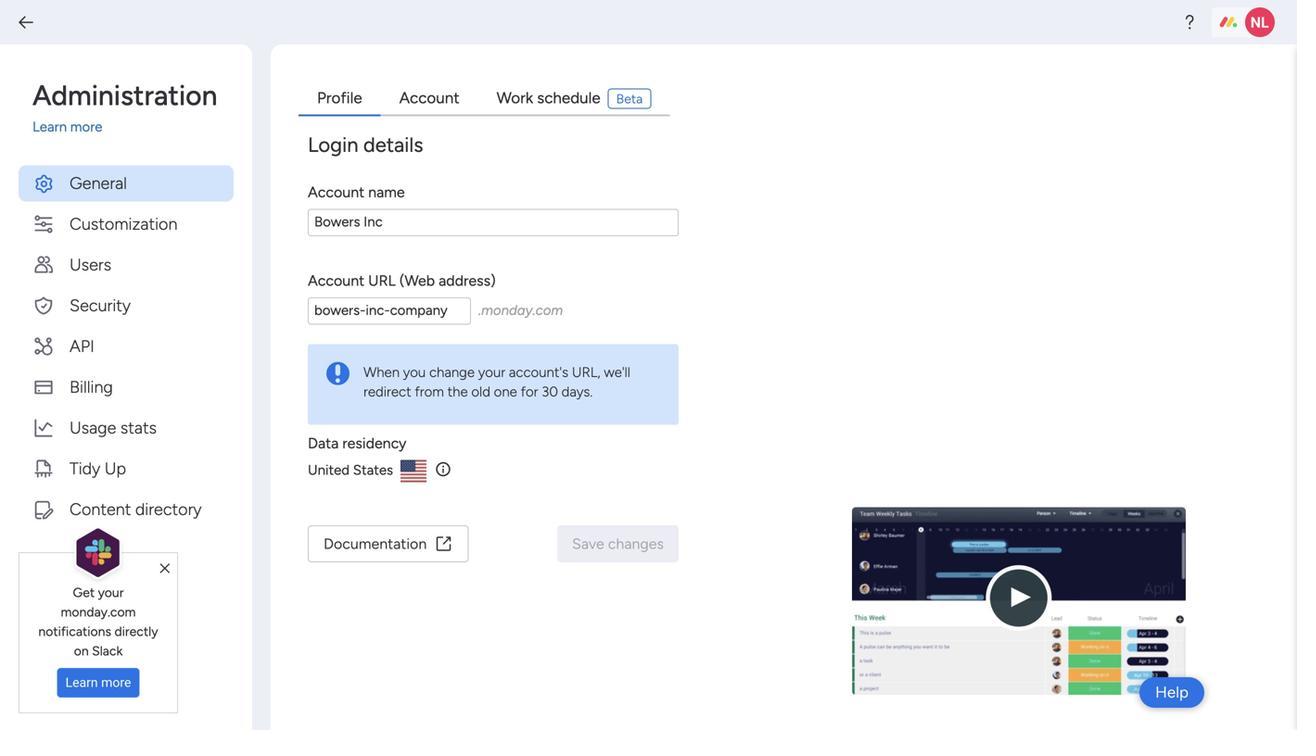 Task type: vqa. For each thing, say whether or not it's contained in the screenshot.
2nd + Add Bug text field
no



Task type: describe. For each thing, give the bounding box(es) containing it.
usage stats
[[70, 418, 157, 438]]

api button
[[19, 329, 234, 365]]

dapulse x slim image
[[160, 561, 170, 577]]

united states
[[308, 462, 393, 479]]

notifications
[[38, 624, 111, 640]]

help image
[[1180, 13, 1199, 32]]

content directory button
[[19, 492, 234, 528]]

documentation button
[[308, 526, 468, 563]]

on
[[74, 643, 89, 659]]

account for account url (web address)
[[308, 272, 365, 290]]

tidy
[[70, 459, 100, 479]]

learn more
[[65, 676, 131, 691]]

united
[[308, 462, 350, 479]]

the
[[447, 384, 468, 401]]

redirect
[[363, 384, 411, 401]]

beta
[[616, 91, 643, 107]]

work
[[497, 89, 533, 108]]

account for account
[[399, 89, 460, 108]]

general button
[[19, 165, 234, 202]]

work schedule
[[497, 89, 600, 108]]

you
[[403, 364, 426, 381]]

slack
[[92, 643, 123, 659]]

address)
[[439, 272, 496, 290]]

your inside get your monday.com notifications directly on slack
[[98, 585, 124, 601]]

your inside when you change your account's url, we'll redirect from the old one for 30 days.
[[478, 364, 505, 381]]

url,
[[572, 364, 600, 381]]

change
[[429, 364, 475, 381]]

when
[[363, 364, 400, 381]]

usage
[[70, 418, 116, 438]]

30
[[542, 384, 558, 401]]

tidy up
[[70, 459, 126, 479]]

account's
[[509, 364, 568, 381]]

learn inside 'administration learn more'
[[32, 119, 67, 135]]

security button
[[19, 288, 234, 324]]

content directory
[[70, 500, 202, 520]]

old
[[471, 384, 490, 401]]

administration learn more
[[32, 79, 217, 135]]

users button
[[19, 247, 234, 283]]

customization button
[[19, 206, 234, 242]]

states
[[353, 462, 393, 479]]

monday.com
[[61, 604, 136, 620]]

schedule
[[537, 89, 600, 108]]

general
[[70, 173, 127, 193]]

account for account name
[[308, 184, 365, 201]]

administration
[[32, 79, 217, 112]]

account name
[[308, 184, 405, 201]]

account link
[[381, 82, 478, 116]]

tidy up button
[[19, 451, 234, 487]]



Task type: locate. For each thing, give the bounding box(es) containing it.
more inside button
[[101, 676, 131, 691]]

back to workspace image
[[17, 13, 35, 32]]

documentation link
[[308, 526, 468, 563]]

learn inside button
[[65, 676, 98, 691]]

None text field
[[308, 209, 679, 236]]

days.
[[562, 384, 593, 401]]

users
[[70, 255, 111, 275]]

1 vertical spatial account
[[308, 184, 365, 201]]

your
[[478, 364, 505, 381], [98, 585, 124, 601]]

customization
[[70, 214, 177, 234]]

learn more link
[[32, 117, 234, 138]]

documentation
[[324, 535, 427, 553]]

1 vertical spatial learn
[[65, 676, 98, 691]]

directly
[[114, 624, 158, 640]]

your up old
[[478, 364, 505, 381]]

name
[[368, 184, 405, 201]]

learn
[[32, 119, 67, 135], [65, 676, 98, 691]]

content
[[70, 500, 131, 520]]

(web
[[399, 272, 435, 290]]

help
[[1155, 683, 1189, 702]]

api
[[70, 337, 95, 356]]

account url (web address)
[[308, 272, 496, 290]]

0 vertical spatial more
[[70, 119, 102, 135]]

1 horizontal spatial your
[[478, 364, 505, 381]]

for
[[521, 384, 538, 401]]

residency
[[342, 435, 407, 452]]

0 vertical spatial your
[[478, 364, 505, 381]]

details
[[363, 133, 423, 157]]

up
[[105, 459, 126, 479]]

more down 'slack'
[[101, 676, 131, 691]]

your up monday.com
[[98, 585, 124, 601]]

more
[[70, 119, 102, 135], [101, 676, 131, 691]]

1 vertical spatial your
[[98, 585, 124, 601]]

0 vertical spatial account
[[399, 89, 460, 108]]

account left url
[[308, 272, 365, 290]]

data
[[308, 435, 339, 452]]

get
[[73, 585, 95, 601]]

account
[[399, 89, 460, 108], [308, 184, 365, 201], [308, 272, 365, 290]]

.monday.com
[[478, 302, 563, 319]]

from
[[415, 384, 444, 401]]

0 vertical spatial learn
[[32, 119, 67, 135]]

security
[[70, 296, 131, 316]]

help button
[[1140, 678, 1204, 708]]

account down login
[[308, 184, 365, 201]]

1 vertical spatial more
[[101, 676, 131, 691]]

usage stats button
[[19, 410, 234, 446]]

we'll
[[604, 364, 630, 381]]

dapulse x slim image
[[1158, 521, 1171, 539]]

learn down administration
[[32, 119, 67, 135]]

login details
[[308, 133, 423, 157]]

billing button
[[19, 369, 234, 406]]

billing
[[70, 377, 113, 397]]

account up "details"
[[399, 89, 460, 108]]

when you change your account's url, we'll redirect from the old one for 30 days.
[[363, 364, 630, 401]]

more down administration
[[70, 119, 102, 135]]

stats
[[120, 418, 157, 438]]

directory
[[135, 500, 202, 520]]

learn down on
[[65, 676, 98, 691]]

2 vertical spatial account
[[308, 272, 365, 290]]

login
[[308, 133, 358, 157]]

profile
[[317, 89, 362, 108]]

more inside 'administration learn more'
[[70, 119, 102, 135]]

get your monday.com notifications directly on slack
[[38, 585, 158, 659]]

data residency
[[308, 435, 407, 452]]

profile link
[[299, 82, 381, 116]]

learn more button
[[57, 668, 139, 698]]

url
[[368, 272, 396, 290]]

one
[[494, 384, 517, 401]]

None text field
[[308, 298, 471, 325]]

noah lott image
[[1245, 7, 1275, 37]]

0 horizontal spatial your
[[98, 585, 124, 601]]



